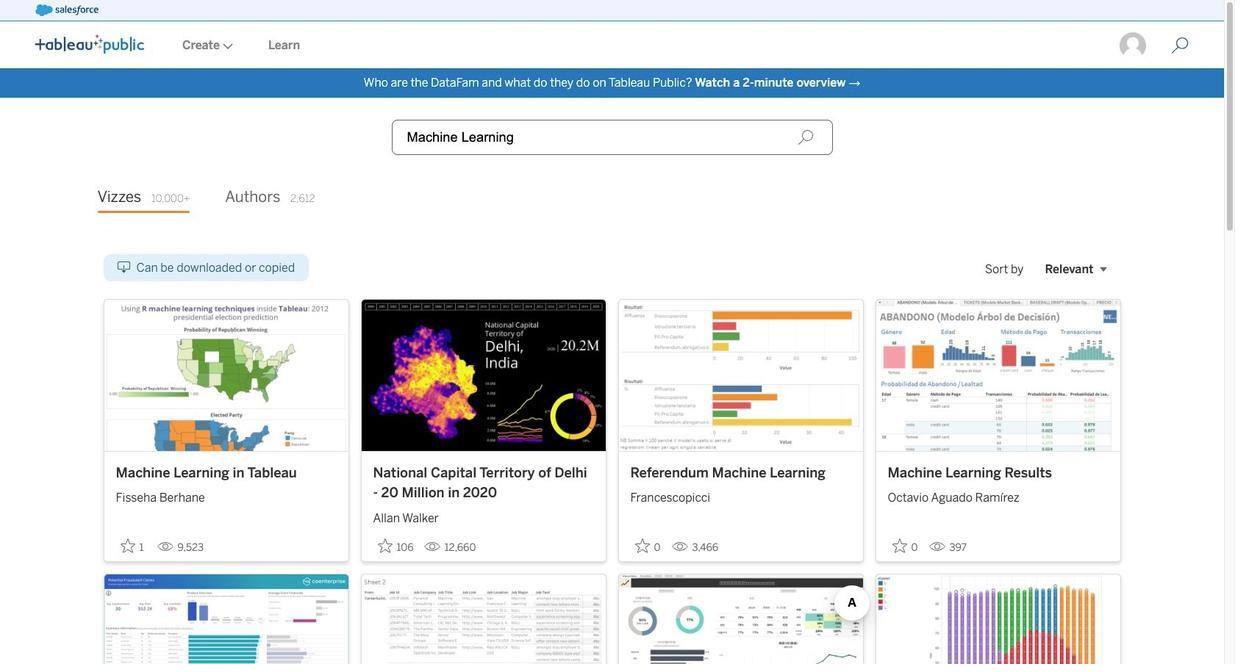 Task type: locate. For each thing, give the bounding box(es) containing it.
3 add favorite button from the left
[[631, 534, 666, 559]]

create image
[[220, 43, 233, 49]]

2 add favorite image from the left
[[378, 539, 392, 554]]

workbook thumbnail image
[[104, 300, 348, 451], [362, 300, 606, 451], [619, 300, 863, 451], [876, 300, 1121, 451], [104, 575, 348, 665], [362, 575, 606, 665], [619, 575, 863, 665], [876, 575, 1121, 665]]

add favorite image
[[893, 539, 907, 554]]

add favorite image
[[120, 539, 135, 554], [378, 539, 392, 554], [635, 539, 650, 554]]

1 add favorite image from the left
[[120, 539, 135, 554]]

1 horizontal spatial add favorite image
[[378, 539, 392, 554]]

2 horizontal spatial add favorite image
[[635, 539, 650, 554]]

Add Favorite button
[[116, 534, 151, 559], [373, 534, 418, 559], [631, 534, 666, 559], [888, 534, 923, 559]]

logo image
[[35, 35, 144, 54]]

2 add favorite button from the left
[[373, 534, 418, 559]]

3 add favorite image from the left
[[635, 539, 650, 554]]

search image
[[798, 129, 814, 146]]

0 horizontal spatial add favorite image
[[120, 539, 135, 554]]

4 add favorite button from the left
[[888, 534, 923, 559]]



Task type: vqa. For each thing, say whether or not it's contained in the screenshot.
AVATAR IMAGE FOR ALIAA
no



Task type: describe. For each thing, give the bounding box(es) containing it.
add favorite image for 2nd 'add favorite' button from the right
[[635, 539, 650, 554]]

add favorite image for 2nd 'add favorite' button
[[378, 539, 392, 554]]

salesforce logo image
[[35, 4, 98, 16]]

1 add favorite button from the left
[[116, 534, 151, 559]]

tara.schultz image
[[1119, 31, 1148, 60]]

Search input field
[[392, 120, 833, 155]]

go to search image
[[1154, 37, 1207, 54]]

add favorite image for 4th 'add favorite' button from right
[[120, 539, 135, 554]]



